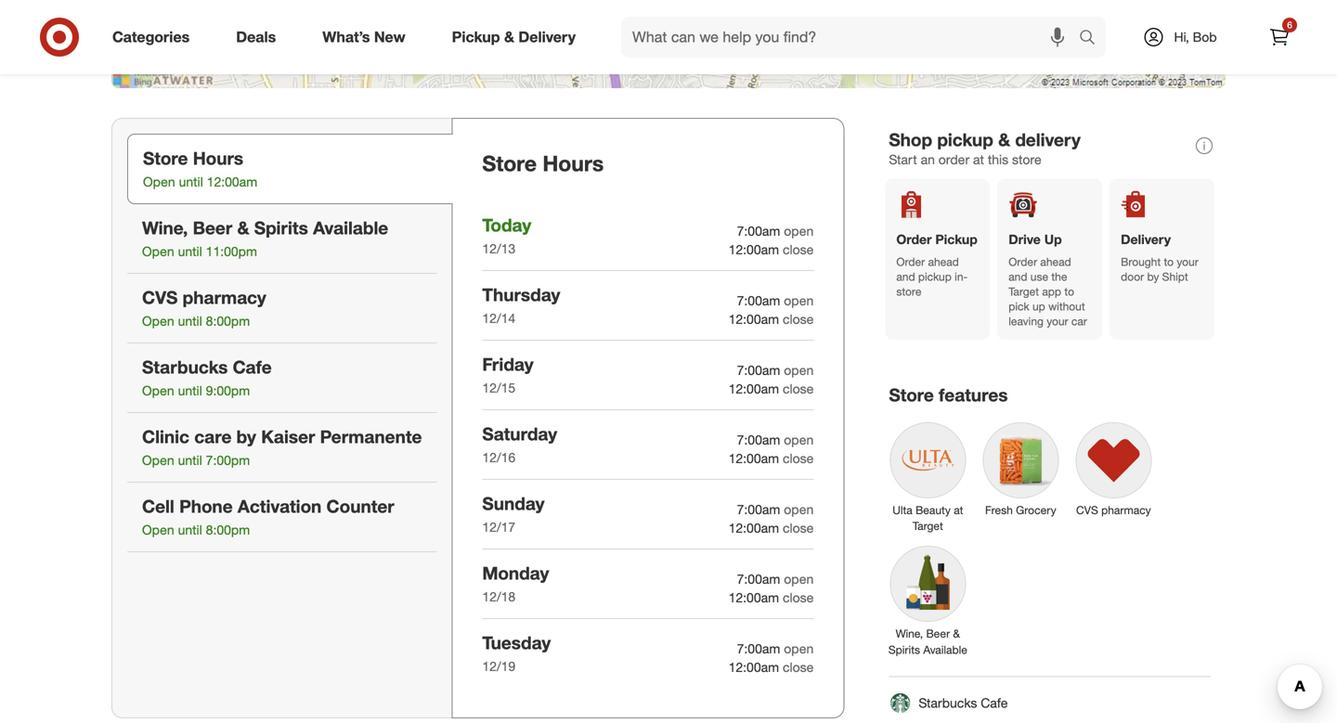 Task type: vqa. For each thing, say whether or not it's contained in the screenshot.
4th 'Add to cart' from right
no



Task type: describe. For each thing, give the bounding box(es) containing it.
to inside delivery brought to your door by shipt
[[1164, 255, 1174, 269]]

close for today
[[783, 241, 814, 258]]

until inside store hours open until 12:00am
[[179, 174, 203, 190]]

ulta
[[893, 503, 913, 517]]

open for today
[[784, 223, 814, 239]]

your inside drive up order ahead and use the target app to pick up without leaving your car
[[1047, 315, 1069, 329]]

clinic
[[142, 426, 189, 448]]

12/19
[[482, 659, 516, 675]]

use
[[1031, 270, 1049, 284]]

ahead for up
[[1041, 255, 1072, 269]]

store hours open until 12:00am
[[143, 148, 257, 190]]

fresh grocery
[[986, 503, 1057, 517]]

7:00am open 12:00am close for tuesday
[[729, 641, 814, 676]]

7:00am open 12:00am close for monday
[[729, 571, 814, 606]]

shop
[[889, 129, 933, 151]]

until inside wine, beer & spirits available open until 11:00pm
[[178, 244, 202, 260]]

this
[[988, 151, 1009, 168]]

thursday
[[482, 284, 561, 306]]

cvs for cvs pharmacy
[[1077, 503, 1099, 517]]

open inside clinic care by kaiser permanente open until 7:00pm
[[142, 453, 174, 469]]

order pickup order ahead and pickup in- store
[[897, 231, 978, 299]]

open for saturday
[[784, 432, 814, 448]]

target inside the ulta beauty at target
[[913, 519, 944, 533]]

open for sunday
[[784, 502, 814, 518]]

& for wine, beer & spirits available
[[953, 627, 961, 641]]

close for tuesday
[[783, 659, 814, 676]]

wine, beer & spirits available
[[889, 627, 968, 657]]

store inside shop pickup & delivery start an order at this store
[[1013, 151, 1042, 168]]

12/16
[[482, 450, 516, 466]]

friday
[[482, 354, 534, 375]]

7:00am for sunday
[[737, 502, 781, 518]]

until inside cvs pharmacy open until 8:00pm
[[178, 313, 202, 329]]

an
[[921, 151, 935, 168]]

cvs pharmacy link
[[1068, 414, 1161, 522]]

saturday
[[482, 424, 557, 445]]

tuesday 12/19
[[482, 632, 551, 675]]

spirits for wine, beer & spirits available
[[889, 643, 921, 657]]

cafe for starbucks cafe
[[981, 695, 1008, 712]]

pickup inside order pickup order ahead and pickup in- store
[[919, 270, 952, 284]]

12/17
[[482, 519, 516, 536]]

beauty
[[916, 503, 951, 517]]

12/18
[[482, 589, 516, 605]]

pickup & delivery link
[[436, 17, 599, 58]]

& for wine, beer & spirits available open until 11:00pm
[[237, 217, 249, 239]]

monday 12/18
[[482, 563, 549, 605]]

at inside the ulta beauty at target
[[954, 503, 964, 517]]

12:00am inside store hours open until 12:00am
[[207, 174, 257, 190]]

target inside drive up order ahead and use the target app to pick up without leaving your car
[[1009, 285, 1040, 299]]

7:00am for monday
[[737, 571, 781, 587]]

order
[[939, 151, 970, 168]]

12:00am for thursday
[[729, 311, 779, 327]]

and for order
[[897, 270, 916, 284]]

deals
[[236, 28, 276, 46]]

your inside delivery brought to your door by shipt
[[1177, 255, 1199, 269]]

bob
[[1193, 29, 1217, 45]]

pharmacy for cvs pharmacy open until 8:00pm
[[183, 287, 266, 308]]

cell phone activation counter open until 8:00pm
[[142, 496, 395, 538]]

hours for store hours open until 12:00am
[[193, 148, 243, 169]]

cvs pharmacy
[[1077, 503, 1152, 517]]

store features
[[889, 385, 1008, 406]]

open inside wine, beer & spirits available open until 11:00pm
[[142, 244, 174, 260]]

sunday 12/17
[[482, 493, 545, 536]]

spirits for wine, beer & spirits available open until 11:00pm
[[254, 217, 308, 239]]

until inside starbucks cafe open until 9:00pm
[[178, 383, 202, 399]]

0 horizontal spatial pickup
[[452, 28, 500, 46]]

by inside clinic care by kaiser permanente open until 7:00pm
[[237, 426, 256, 448]]

up
[[1033, 300, 1046, 314]]

beer for wine, beer & spirits available
[[927, 627, 950, 641]]

by inside delivery brought to your door by shipt
[[1148, 270, 1160, 284]]

store capabilities with hours, vertical tabs tab list
[[111, 118, 453, 719]]

pickup inside order pickup order ahead and pickup in- store
[[936, 231, 978, 248]]

the
[[1052, 270, 1068, 284]]

store for store features
[[889, 385, 934, 406]]

pick
[[1009, 300, 1030, 314]]

leaving
[[1009, 315, 1044, 329]]

permanente
[[320, 426, 422, 448]]

search
[[1071, 30, 1116, 48]]

6 link
[[1260, 17, 1301, 58]]

starbucks cafe open until 9:00pm
[[142, 357, 272, 399]]

wine, for wine, beer & spirits available open until 11:00pm
[[142, 217, 188, 239]]

shipt
[[1163, 270, 1189, 284]]

7:00pm
[[206, 453, 250, 469]]

until inside clinic care by kaiser permanente open until 7:00pm
[[178, 453, 202, 469]]

fresh
[[986, 503, 1013, 517]]

12/13
[[482, 241, 516, 257]]

new
[[374, 28, 406, 46]]

wine, for wine, beer & spirits available
[[896, 627, 923, 641]]

open for tuesday
[[784, 641, 814, 657]]

activation
[[238, 496, 322, 517]]

What can we help you find? suggestions appear below search field
[[621, 17, 1084, 58]]

store hours
[[482, 151, 604, 177]]

car
[[1072, 315, 1088, 329]]

7:00am open 12:00am close for friday
[[729, 362, 814, 397]]

6
[[1288, 19, 1293, 31]]

close for monday
[[783, 590, 814, 606]]

available for wine, beer & spirits available open until 11:00pm
[[313, 217, 388, 239]]

start
[[889, 151, 917, 168]]

today 12/13
[[482, 215, 532, 257]]

sunday
[[482, 493, 545, 515]]

search button
[[1071, 17, 1116, 61]]

wine, beer & spirits available open until 11:00pm
[[142, 217, 388, 260]]

categories
[[112, 28, 190, 46]]

open inside cvs pharmacy open until 8:00pm
[[142, 313, 174, 329]]

up
[[1045, 231, 1062, 248]]

phone
[[179, 496, 233, 517]]

monday
[[482, 563, 549, 584]]

12:00am for monday
[[729, 590, 779, 606]]

clinic care by kaiser permanente open until 7:00pm
[[142, 426, 422, 469]]

ulta beauty at target link
[[882, 414, 975, 538]]

ulta beauty at target
[[893, 503, 964, 533]]

12:00am for sunday
[[729, 520, 779, 536]]

without
[[1049, 300, 1086, 314]]



Task type: locate. For each thing, give the bounding box(es) containing it.
0 vertical spatial pickup
[[452, 28, 500, 46]]

0 horizontal spatial hours
[[193, 148, 243, 169]]

4 open from the top
[[784, 432, 814, 448]]

1 vertical spatial available
[[924, 643, 968, 657]]

open inside store hours open until 12:00am
[[143, 174, 175, 190]]

1 close from the top
[[783, 241, 814, 258]]

7:00am open 12:00am close for thursday
[[729, 293, 814, 327]]

1 horizontal spatial target
[[1009, 285, 1040, 299]]

0 vertical spatial store
[[1013, 151, 1042, 168]]

&
[[504, 28, 515, 46], [999, 129, 1011, 151], [237, 217, 249, 239], [953, 627, 961, 641]]

open inside starbucks cafe open until 9:00pm
[[142, 383, 174, 399]]

8:00pm inside cvs pharmacy open until 8:00pm
[[206, 313, 250, 329]]

and left in-
[[897, 270, 916, 284]]

7:00am for thursday
[[737, 293, 781, 309]]

1 vertical spatial store
[[897, 285, 922, 299]]

4 close from the top
[[783, 450, 814, 467]]

ahead inside drive up order ahead and use the target app to pick up without leaving your car
[[1041, 255, 1072, 269]]

0 horizontal spatial delivery
[[519, 28, 576, 46]]

1 vertical spatial to
[[1065, 285, 1075, 299]]

0 horizontal spatial cvs
[[142, 287, 178, 308]]

to up without
[[1065, 285, 1075, 299]]

2 8:00pm from the top
[[206, 522, 250, 538]]

12:00am for tuesday
[[729, 659, 779, 676]]

ahead inside order pickup order ahead and pickup in- store
[[928, 255, 959, 269]]

store
[[143, 148, 188, 169], [482, 151, 537, 177], [889, 385, 934, 406]]

1 7:00am from the top
[[737, 223, 781, 239]]

your down without
[[1047, 315, 1069, 329]]

0 horizontal spatial cafe
[[233, 357, 272, 378]]

pickup & delivery
[[452, 28, 576, 46]]

8:00pm inside cell phone activation counter open until 8:00pm
[[206, 522, 250, 538]]

pharmacy
[[183, 287, 266, 308], [1102, 503, 1152, 517]]

0 horizontal spatial beer
[[193, 217, 232, 239]]

1 and from the left
[[897, 270, 916, 284]]

grocery
[[1016, 503, 1057, 517]]

7:00am open 12:00am close for today
[[729, 223, 814, 258]]

1 horizontal spatial by
[[1148, 270, 1160, 284]]

1 vertical spatial pickup
[[919, 270, 952, 284]]

by up 7:00pm
[[237, 426, 256, 448]]

close for sunday
[[783, 520, 814, 536]]

7:00am for friday
[[737, 362, 781, 378]]

1 horizontal spatial cvs
[[1077, 503, 1099, 517]]

1 vertical spatial wine,
[[896, 627, 923, 641]]

1 7:00am open 12:00am close from the top
[[729, 223, 814, 258]]

1 horizontal spatial beer
[[927, 627, 950, 641]]

wine,
[[142, 217, 188, 239], [896, 627, 923, 641]]

hi,
[[1175, 29, 1190, 45]]

app
[[1043, 285, 1062, 299]]

1 vertical spatial pharmacy
[[1102, 503, 1152, 517]]

beer
[[193, 217, 232, 239], [927, 627, 950, 641]]

cell
[[142, 496, 174, 517]]

hours inside store hours open until 12:00am
[[193, 148, 243, 169]]

pharmacy right grocery in the bottom of the page
[[1102, 503, 1152, 517]]

what's
[[323, 28, 370, 46]]

0 vertical spatial beer
[[193, 217, 232, 239]]

deals link
[[220, 17, 299, 58]]

0 vertical spatial wine,
[[142, 217, 188, 239]]

5 open from the top
[[784, 502, 814, 518]]

pharmacy inside cvs pharmacy open until 8:00pm
[[183, 287, 266, 308]]

available for wine, beer & spirits available
[[924, 643, 968, 657]]

close
[[783, 241, 814, 258], [783, 311, 814, 327], [783, 381, 814, 397], [783, 450, 814, 467], [783, 520, 814, 536], [783, 590, 814, 606], [783, 659, 814, 676]]

3 7:00am open 12:00am close from the top
[[729, 362, 814, 397]]

starbucks
[[142, 357, 228, 378], [919, 695, 978, 712]]

pickup left in-
[[919, 270, 952, 284]]

drive up order ahead and use the target app to pick up without leaving your car
[[1009, 231, 1088, 329]]

0 vertical spatial pickup
[[938, 129, 994, 151]]

delivery inside delivery brought to your door by shipt
[[1121, 231, 1171, 248]]

1 horizontal spatial wine,
[[896, 627, 923, 641]]

1 horizontal spatial starbucks
[[919, 695, 978, 712]]

4 7:00am open 12:00am close from the top
[[729, 432, 814, 467]]

1 vertical spatial starbucks
[[919, 695, 978, 712]]

cvs for cvs pharmacy open until 8:00pm
[[142, 287, 178, 308]]

2 horizontal spatial store
[[889, 385, 934, 406]]

8:00pm
[[206, 313, 250, 329], [206, 522, 250, 538]]

1 vertical spatial your
[[1047, 315, 1069, 329]]

and inside order pickup order ahead and pickup in- store
[[897, 270, 916, 284]]

0 vertical spatial at
[[974, 151, 985, 168]]

spirits up starbucks cafe
[[889, 643, 921, 657]]

at inside shop pickup & delivery start an order at this store
[[974, 151, 985, 168]]

12:00am
[[207, 174, 257, 190], [729, 241, 779, 258], [729, 311, 779, 327], [729, 381, 779, 397], [729, 450, 779, 467], [729, 520, 779, 536], [729, 590, 779, 606], [729, 659, 779, 676]]

beer inside wine, beer & spirits available
[[927, 627, 950, 641]]

features
[[939, 385, 1008, 406]]

tuesday
[[482, 632, 551, 654]]

0 horizontal spatial at
[[954, 503, 964, 517]]

1 8:00pm from the top
[[206, 313, 250, 329]]

your up shipt
[[1177, 255, 1199, 269]]

wine, up starbucks cafe
[[896, 627, 923, 641]]

0 horizontal spatial store
[[143, 148, 188, 169]]

0 vertical spatial available
[[313, 217, 388, 239]]

2 7:00am from the top
[[737, 293, 781, 309]]

1 horizontal spatial and
[[1009, 270, 1028, 284]]

starbucks for starbucks cafe
[[919, 695, 978, 712]]

pharmacy down 11:00pm
[[183, 287, 266, 308]]

1 horizontal spatial cafe
[[981, 695, 1008, 712]]

1 vertical spatial target
[[913, 519, 944, 533]]

ahead
[[928, 255, 959, 269], [1041, 255, 1072, 269]]

12:00am for today
[[729, 241, 779, 258]]

5 7:00am from the top
[[737, 502, 781, 518]]

1 horizontal spatial spirits
[[889, 643, 921, 657]]

what's new link
[[307, 17, 429, 58]]

3 close from the top
[[783, 381, 814, 397]]

counter
[[327, 496, 395, 517]]

5 7:00am open 12:00am close from the top
[[729, 502, 814, 536]]

cvs pharmacy open until 8:00pm
[[142, 287, 266, 329]]

0 vertical spatial target
[[1009, 285, 1040, 299]]

7 7:00am from the top
[[737, 641, 781, 657]]

brought
[[1121, 255, 1161, 269]]

6 7:00am open 12:00am close from the top
[[729, 571, 814, 606]]

0 horizontal spatial ahead
[[928, 255, 959, 269]]

starbucks cafe
[[919, 695, 1008, 712]]

to inside drive up order ahead and use the target app to pick up without leaving your car
[[1065, 285, 1075, 299]]

store inside store hours open until 12:00am
[[143, 148, 188, 169]]

0 horizontal spatial target
[[913, 519, 944, 533]]

spirits inside wine, beer & spirits available
[[889, 643, 921, 657]]

delivery
[[519, 28, 576, 46], [1121, 231, 1171, 248]]

delivery brought to your door by shipt
[[1121, 231, 1199, 284]]

and left 'use'
[[1009, 270, 1028, 284]]

store for store hours
[[482, 151, 537, 177]]

until inside cell phone activation counter open until 8:00pm
[[178, 522, 202, 538]]

ahead for pickup
[[928, 255, 959, 269]]

1 vertical spatial 8:00pm
[[206, 522, 250, 538]]

0 vertical spatial 8:00pm
[[206, 313, 250, 329]]

and inside drive up order ahead and use the target app to pick up without leaving your car
[[1009, 270, 1028, 284]]

close for thursday
[[783, 311, 814, 327]]

6 open from the top
[[784, 571, 814, 587]]

7:00am for tuesday
[[737, 641, 781, 657]]

3 7:00am from the top
[[737, 362, 781, 378]]

7 7:00am open 12:00am close from the top
[[729, 641, 814, 676]]

5 close from the top
[[783, 520, 814, 536]]

wine, beer & spirits available link
[[882, 538, 975, 662]]

1 vertical spatial pickup
[[936, 231, 978, 248]]

& for shop pickup & delivery start an order at this store
[[999, 129, 1011, 151]]

target down beauty
[[913, 519, 944, 533]]

1 horizontal spatial pickup
[[936, 231, 978, 248]]

0 vertical spatial pharmacy
[[183, 287, 266, 308]]

store for store hours open until 12:00am
[[143, 148, 188, 169]]

available
[[313, 217, 388, 239], [924, 643, 968, 657]]

friday 12/15
[[482, 354, 534, 396]]

7:00am open 12:00am close
[[729, 223, 814, 258], [729, 293, 814, 327], [729, 362, 814, 397], [729, 432, 814, 467], [729, 502, 814, 536], [729, 571, 814, 606], [729, 641, 814, 676]]

hi, bob
[[1175, 29, 1217, 45]]

1 vertical spatial at
[[954, 503, 964, 517]]

0 vertical spatial by
[[1148, 270, 1160, 284]]

1 open from the top
[[784, 223, 814, 239]]

pickup up in-
[[936, 231, 978, 248]]

1 horizontal spatial hours
[[543, 151, 604, 177]]

delivery
[[1016, 129, 1081, 151]]

kaiser
[[261, 426, 315, 448]]

hours
[[193, 148, 243, 169], [543, 151, 604, 177]]

today
[[482, 215, 532, 236]]

drive
[[1009, 231, 1041, 248]]

0 horizontal spatial available
[[313, 217, 388, 239]]

order for drive up
[[1009, 255, 1038, 269]]

12/14
[[482, 310, 516, 327]]

cvs
[[142, 287, 178, 308], [1077, 503, 1099, 517]]

open
[[784, 223, 814, 239], [784, 293, 814, 309], [784, 362, 814, 378], [784, 432, 814, 448], [784, 502, 814, 518], [784, 571, 814, 587], [784, 641, 814, 657]]

close for friday
[[783, 381, 814, 397]]

2 open from the top
[[784, 293, 814, 309]]

at left this
[[974, 151, 985, 168]]

2 and from the left
[[1009, 270, 1028, 284]]

and
[[897, 270, 916, 284], [1009, 270, 1028, 284]]

0 horizontal spatial store
[[897, 285, 922, 299]]

pickup up order
[[938, 129, 994, 151]]

9:00pm
[[206, 383, 250, 399]]

cafe for starbucks cafe open until 9:00pm
[[233, 357, 272, 378]]

target
[[1009, 285, 1040, 299], [913, 519, 944, 533]]

starbucks up 9:00pm
[[142, 357, 228, 378]]

7:00am for today
[[737, 223, 781, 239]]

0 horizontal spatial by
[[237, 426, 256, 448]]

available inside wine, beer & spirits available
[[924, 643, 968, 657]]

ahead up in-
[[928, 255, 959, 269]]

0 horizontal spatial pharmacy
[[183, 287, 266, 308]]

ahead up the
[[1041, 255, 1072, 269]]

target up pick
[[1009, 285, 1040, 299]]

beer inside wine, beer & spirits available open until 11:00pm
[[193, 217, 232, 239]]

order
[[897, 231, 932, 248], [897, 255, 925, 269], [1009, 255, 1038, 269]]

starbucks inside starbucks cafe open until 9:00pm
[[142, 357, 228, 378]]

at right beauty
[[954, 503, 964, 517]]

what's new
[[323, 28, 406, 46]]

1 vertical spatial cafe
[[981, 695, 1008, 712]]

1 horizontal spatial at
[[974, 151, 985, 168]]

7 close from the top
[[783, 659, 814, 676]]

7 open from the top
[[784, 641, 814, 657]]

2 ahead from the left
[[1041, 255, 1072, 269]]

pickup inside shop pickup & delivery start an order at this store
[[938, 129, 994, 151]]

open for thursday
[[784, 293, 814, 309]]

1 horizontal spatial delivery
[[1121, 231, 1171, 248]]

1 horizontal spatial ahead
[[1041, 255, 1072, 269]]

0 vertical spatial cvs
[[142, 287, 178, 308]]

wine, down store hours open until 12:00am
[[142, 217, 188, 239]]

close for saturday
[[783, 450, 814, 467]]

0 vertical spatial to
[[1164, 255, 1174, 269]]

2 close from the top
[[783, 311, 814, 327]]

12/15
[[482, 380, 516, 396]]

0 horizontal spatial to
[[1065, 285, 1075, 299]]

1 vertical spatial delivery
[[1121, 231, 1171, 248]]

spirits
[[254, 217, 308, 239], [889, 643, 921, 657]]

cafe inside starbucks cafe open until 9:00pm
[[233, 357, 272, 378]]

open for friday
[[784, 362, 814, 378]]

0 vertical spatial delivery
[[519, 28, 576, 46]]

order inside drive up order ahead and use the target app to pick up without leaving your car
[[1009, 255, 1038, 269]]

0 horizontal spatial wine,
[[142, 217, 188, 239]]

1 vertical spatial beer
[[927, 627, 950, 641]]

by
[[1148, 270, 1160, 284], [237, 426, 256, 448]]

1 horizontal spatial store
[[1013, 151, 1042, 168]]

4 7:00am from the top
[[737, 432, 781, 448]]

cafe
[[233, 357, 272, 378], [981, 695, 1008, 712]]

0 vertical spatial spirits
[[254, 217, 308, 239]]

open for monday
[[784, 571, 814, 587]]

11:00pm
[[206, 244, 257, 260]]

0 horizontal spatial your
[[1047, 315, 1069, 329]]

7:00am for saturday
[[737, 432, 781, 448]]

open
[[143, 174, 175, 190], [142, 244, 174, 260], [142, 313, 174, 329], [142, 383, 174, 399], [142, 453, 174, 469], [142, 522, 174, 538]]

1 vertical spatial spirits
[[889, 643, 921, 657]]

beer for wine, beer & spirits available open until 11:00pm
[[193, 217, 232, 239]]

0 horizontal spatial and
[[897, 270, 916, 284]]

3 open from the top
[[784, 362, 814, 378]]

wine, inside wine, beer & spirits available
[[896, 627, 923, 641]]

7:00am open 12:00am close for sunday
[[729, 502, 814, 536]]

6 close from the top
[[783, 590, 814, 606]]

beer up 11:00pm
[[193, 217, 232, 239]]

shop pickup & delivery start an order at this store
[[889, 129, 1081, 168]]

store inside order pickup order ahead and pickup in- store
[[897, 285, 922, 299]]

fresh grocery link
[[975, 414, 1068, 522]]

0 vertical spatial starbucks
[[142, 357, 228, 378]]

by down 'brought'
[[1148, 270, 1160, 284]]

thursday 12/14
[[482, 284, 561, 327]]

1 horizontal spatial pharmacy
[[1102, 503, 1152, 517]]

1 vertical spatial cvs
[[1077, 503, 1099, 517]]

0 horizontal spatial spirits
[[254, 217, 308, 239]]

& inside shop pickup & delivery start an order at this store
[[999, 129, 1011, 151]]

12:00am for saturday
[[729, 450, 779, 467]]

to up shipt
[[1164, 255, 1174, 269]]

beer up starbucks cafe
[[927, 627, 950, 641]]

care
[[194, 426, 232, 448]]

wine, inside wine, beer & spirits available open until 11:00pm
[[142, 217, 188, 239]]

cvs inside cvs pharmacy open until 8:00pm
[[142, 287, 178, 308]]

order for order pickup
[[897, 255, 925, 269]]

1 horizontal spatial store
[[482, 151, 537, 177]]

1 ahead from the left
[[928, 255, 959, 269]]

and for drive
[[1009, 270, 1028, 284]]

categories link
[[97, 17, 213, 58]]

pharmacy for cvs pharmacy
[[1102, 503, 1152, 517]]

starbucks down wine, beer & spirits available
[[919, 695, 978, 712]]

hours for store hours
[[543, 151, 604, 177]]

spirits up 11:00pm
[[254, 217, 308, 239]]

8:00pm down phone
[[206, 522, 250, 538]]

starbucks for starbucks cafe open until 9:00pm
[[142, 357, 228, 378]]

your
[[1177, 255, 1199, 269], [1047, 315, 1069, 329]]

7:00am open 12:00am close for saturday
[[729, 432, 814, 467]]

1 horizontal spatial available
[[924, 643, 968, 657]]

spirits inside wine, beer & spirits available open until 11:00pm
[[254, 217, 308, 239]]

0 horizontal spatial starbucks
[[142, 357, 228, 378]]

1 vertical spatial by
[[237, 426, 256, 448]]

pickup right new
[[452, 28, 500, 46]]

8:00pm up starbucks cafe open until 9:00pm
[[206, 313, 250, 329]]

& inside wine, beer & spirits available
[[953, 627, 961, 641]]

0 vertical spatial cafe
[[233, 357, 272, 378]]

pickup
[[938, 129, 994, 151], [919, 270, 952, 284]]

1 horizontal spatial to
[[1164, 255, 1174, 269]]

2 7:00am open 12:00am close from the top
[[729, 293, 814, 327]]

open inside cell phone activation counter open until 8:00pm
[[142, 522, 174, 538]]

0 vertical spatial your
[[1177, 255, 1199, 269]]

1 horizontal spatial your
[[1177, 255, 1199, 269]]

12:00am for friday
[[729, 381, 779, 397]]

6 7:00am from the top
[[737, 571, 781, 587]]

& inside wine, beer & spirits available open until 11:00pm
[[237, 217, 249, 239]]

available inside wine, beer & spirits available open until 11:00pm
[[313, 217, 388, 239]]

in-
[[955, 270, 968, 284]]

saturday 12/16
[[482, 424, 557, 466]]

door
[[1121, 270, 1145, 284]]



